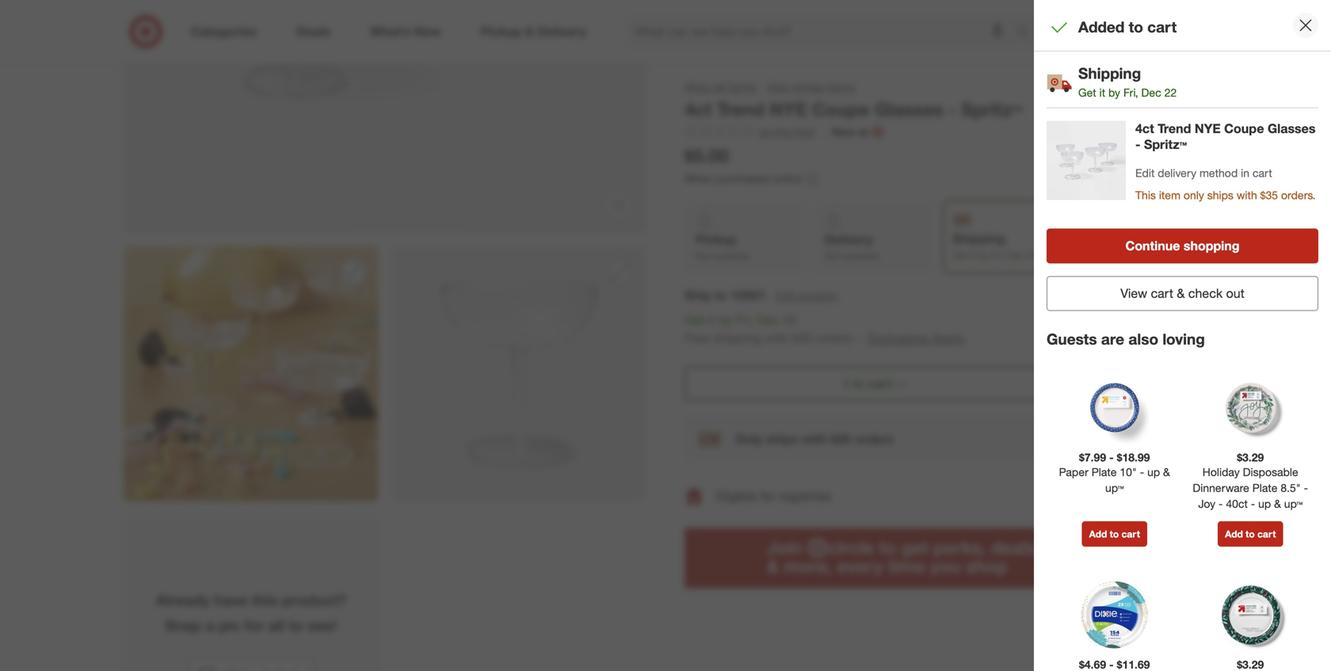 Task type: locate. For each thing, give the bounding box(es) containing it.
spritz™ inside 4ct trend nye coupe glasses - spritz™
[[1145, 137, 1188, 152]]

2 add to cart from the left
[[1226, 528, 1277, 540]]

out
[[1227, 286, 1245, 301]]

10"
[[1120, 465, 1137, 479]]

0 horizontal spatial item
[[1160, 188, 1181, 202]]

exclusions apply. button
[[868, 329, 966, 347]]

eligible for registries
[[717, 489, 832, 504]]

-
[[949, 98, 957, 120], [1136, 137, 1141, 152], [857, 331, 861, 346], [1110, 451, 1114, 464], [1141, 465, 1145, 479], [1305, 481, 1309, 495], [1219, 497, 1224, 511], [1252, 497, 1256, 511]]

with inside dialog
[[1237, 188, 1258, 202]]

1 vertical spatial up
[[1259, 497, 1272, 511]]

2 vertical spatial $35
[[831, 432, 852, 447]]

get
[[1079, 85, 1097, 99], [953, 249, 969, 261], [685, 312, 706, 328]]

4ct
[[685, 98, 712, 120], [1136, 121, 1155, 136]]

cart
[[1148, 18, 1177, 36], [1253, 166, 1273, 180], [1152, 286, 1174, 301], [1122, 528, 1141, 540], [1258, 528, 1277, 540]]

& inside "link"
[[1178, 286, 1186, 301]]

available down the pickup
[[714, 250, 751, 262]]

1 vertical spatial up™
[[1285, 497, 1303, 511]]

for right the eligible
[[761, 489, 776, 504]]

22
[[1165, 85, 1177, 99], [1027, 249, 1038, 261], [783, 312, 797, 328]]

cart inside "link"
[[1152, 286, 1174, 301]]

ships right only
[[766, 432, 799, 447]]

1 horizontal spatial item
[[1182, 491, 1201, 502]]

0 vertical spatial view
[[767, 80, 790, 94]]

2 vertical spatial &
[[1275, 497, 1282, 511]]

ship to 10001
[[685, 288, 766, 303]]

0 vertical spatial orders
[[816, 331, 853, 346]]

already
[[156, 592, 210, 610]]

$7.99 - $18.99 paper plate 10" - up & up™
[[1060, 451, 1171, 495]]

0 vertical spatial item
[[1160, 188, 1181, 202]]

&
[[1178, 286, 1186, 301], [1164, 465, 1171, 479], [1275, 497, 1282, 511]]

not inside pickup not available
[[696, 250, 711, 262]]

1 horizontal spatial glasses
[[1268, 121, 1316, 136]]

0 vertical spatial up
[[1148, 465, 1161, 479]]

0 horizontal spatial available
[[714, 250, 751, 262]]

0 vertical spatial ships
[[1208, 188, 1234, 202]]

1 horizontal spatial add to cart button
[[1218, 521, 1284, 547]]

1 vertical spatial nye
[[1195, 121, 1221, 136]]

not for pickup
[[696, 250, 711, 262]]

1 vertical spatial edit
[[776, 289, 796, 303]]

0 horizontal spatial dec
[[757, 312, 780, 328]]

add for $7.99 - $18.99 paper plate 10" - up & up™
[[1090, 528, 1108, 540]]

already have this product? snap a pic for all to see!
[[156, 592, 347, 635]]

for right pic
[[244, 617, 264, 635]]

available inside the delivery not available
[[843, 250, 880, 262]]

ship
[[685, 288, 712, 303]]

edit up "this"
[[1136, 166, 1155, 180]]

view inside "link"
[[1121, 286, 1148, 301]]

nye up be the first!
[[770, 98, 808, 120]]

1 horizontal spatial all
[[714, 80, 725, 94]]

item inside the add item button
[[1182, 491, 1201, 502]]

edit for edit delivery method in cart
[[1136, 166, 1155, 180]]

1 add to cart button from the left
[[1083, 521, 1148, 547]]

view up guests are also loving
[[1121, 286, 1148, 301]]

0 vertical spatial shipping
[[1079, 64, 1142, 82]]

add item
[[1162, 491, 1201, 502]]

with
[[1237, 188, 1258, 202], [766, 331, 789, 346], [802, 432, 828, 447]]

to right ship on the right top of page
[[715, 288, 727, 303]]

1 horizontal spatial ships
[[1208, 188, 1234, 202]]

1 horizontal spatial 22
[[1027, 249, 1038, 261]]

delivery
[[1158, 166, 1197, 180]]

dec
[[1142, 85, 1162, 99], [1007, 249, 1024, 261], [757, 312, 780, 328]]

2 vertical spatial with
[[802, 432, 828, 447]]

1 horizontal spatial 4ct
[[1136, 121, 1155, 136]]

1 not from the left
[[696, 250, 711, 262]]

1 horizontal spatial available
[[843, 250, 880, 262]]

0 horizontal spatial $35
[[793, 331, 813, 346]]

up™ inside $3.29 holiday disposable dinnerware plate 8.5" - joy - 40ct - up & up™
[[1285, 497, 1303, 511]]

0 horizontal spatial fri,
[[737, 312, 753, 328]]

shipping get it by fri, dec 22
[[1079, 64, 1177, 99], [953, 231, 1038, 261]]

1 horizontal spatial add to cart
[[1226, 528, 1277, 540]]

0 horizontal spatial ships
[[766, 432, 799, 447]]

up™
[[1106, 481, 1124, 495], [1285, 497, 1303, 511]]

1 horizontal spatial 4ct trend nye coupe glasses - spritz™
[[1136, 121, 1316, 152]]

2 available from the left
[[843, 250, 880, 262]]

fri, inside dialog
[[1124, 85, 1139, 99]]

add to cart button for 40ct
[[1218, 521, 1284, 547]]

$35 left "orders."
[[1261, 188, 1279, 202]]

2 horizontal spatial it
[[1100, 85, 1106, 99]]

0 vertical spatial up™
[[1106, 481, 1124, 495]]

cart left check
[[1152, 286, 1174, 301]]

available inside pickup not available
[[714, 250, 751, 262]]

1 add to cart from the left
[[1090, 528, 1141, 540]]

0 horizontal spatial 22
[[783, 312, 797, 328]]

continue shopping button
[[1047, 229, 1319, 264]]

up™ down 10"
[[1106, 481, 1124, 495]]

2 vertical spatial by
[[719, 312, 733, 328]]

0 vertical spatial plate
[[1092, 465, 1117, 479]]

purchased
[[717, 172, 770, 186]]

2 vertical spatial dec
[[757, 312, 780, 328]]

0 vertical spatial by
[[1109, 85, 1121, 99]]

1 horizontal spatial view
[[1121, 286, 1148, 301]]

item
[[1160, 188, 1181, 202], [1182, 491, 1201, 502]]

only
[[1184, 188, 1205, 202]]

dixie everyday dinner paper plates 8.5" image
[[1076, 575, 1155, 655]]

1 vertical spatial view
[[1121, 286, 1148, 301]]

not down the pickup
[[696, 250, 711, 262]]

1 horizontal spatial orders
[[855, 432, 894, 447]]

add down $7.99 - $18.99 paper plate 10" - up & up™
[[1090, 528, 1108, 540]]

& up the add item button
[[1164, 465, 1171, 479]]

trend inside 4ct trend nye coupe glasses - spritz™
[[1158, 121, 1192, 136]]

for inside already have this product? snap a pic for all to see!
[[244, 617, 264, 635]]

0 horizontal spatial get
[[685, 312, 706, 328]]

1 horizontal spatial trend
[[1158, 121, 1192, 136]]

pickup not available
[[696, 232, 751, 262]]

not down delivery
[[825, 250, 840, 262]]

0 horizontal spatial shipping get it by fri, dec 22
[[953, 231, 1038, 261]]

2 vertical spatial fri,
[[737, 312, 753, 328]]

0 horizontal spatial trend
[[717, 98, 765, 120]]

0 horizontal spatial view
[[767, 80, 790, 94]]

0 horizontal spatial glasses
[[875, 98, 944, 120]]

0 horizontal spatial nye
[[770, 98, 808, 120]]

holiday disposable dinnerware plate 8.5" - joy - 40ct - up & up™ image
[[1212, 368, 1291, 447]]

to right added
[[1129, 18, 1144, 36]]

$35 up registries
[[831, 432, 852, 447]]

4ct trend nye coupe glasses - spritz&#8482;, 3 of 4 image
[[392, 247, 647, 502]]

trend up delivery
[[1158, 121, 1192, 136]]

- inside get it by fri, dec 22 free shipping with $35 orders - exclusions apply.
[[857, 331, 861, 346]]

up™ inside $7.99 - $18.99 paper plate 10" - up & up™
[[1106, 481, 1124, 495]]

pic
[[219, 617, 240, 635]]

1 horizontal spatial dec
[[1007, 249, 1024, 261]]

up right the 40ct
[[1259, 497, 1272, 511]]

1 vertical spatial coupe
[[1225, 121, 1265, 136]]

0 vertical spatial 22
[[1165, 85, 1177, 99]]

1 vertical spatial 22
[[1027, 249, 1038, 261]]

delivery
[[825, 232, 874, 247]]

1 vertical spatial it
[[971, 249, 976, 261]]

coupe inside 4ct trend nye coupe glasses - spritz™
[[1225, 121, 1265, 136]]

edit location button
[[776, 287, 839, 305]]

0 vertical spatial edit
[[1136, 166, 1155, 180]]

new
[[832, 125, 856, 139]]

4ct trend nye coupe glasses - spritz™ up new at
[[685, 98, 1023, 120]]

up down $18.99
[[1148, 465, 1161, 479]]

0 horizontal spatial orders
[[816, 331, 853, 346]]

orders
[[816, 331, 853, 346], [855, 432, 894, 447]]

& down 8.5" on the bottom
[[1275, 497, 1282, 511]]

it
[[1100, 85, 1106, 99], [971, 249, 976, 261], [709, 312, 716, 328]]

4ct trend nye coupe glasses - spritz&#8482;, 1 of 4 image
[[124, 0, 647, 234]]

plate inside $3.29 holiday disposable dinnerware plate 8.5" - joy - 40ct - up & up™
[[1253, 481, 1278, 495]]

0 horizontal spatial spritz™
[[962, 98, 1023, 120]]

to down the 40ct
[[1246, 528, 1255, 540]]

all right 'shop'
[[714, 80, 725, 94]]

0 vertical spatial it
[[1100, 85, 1106, 99]]

& inside $7.99 - $18.99 paper plate 10" - up & up™
[[1164, 465, 1171, 479]]

2 horizontal spatial get
[[1079, 85, 1097, 99]]

available down delivery
[[843, 250, 880, 262]]

disposable
[[1244, 465, 1299, 479]]

for
[[761, 489, 776, 504], [244, 617, 264, 635]]

edit left location
[[776, 289, 796, 303]]

8.5"
[[1281, 481, 1301, 495]]

What can we help you find? suggestions appear below search field
[[625, 14, 1020, 49]]

1 vertical spatial $35
[[793, 331, 813, 346]]

in
[[1242, 166, 1250, 180]]

2 vertical spatial it
[[709, 312, 716, 328]]

orders inside button
[[855, 432, 894, 447]]

0 vertical spatial coupe
[[813, 98, 870, 120]]

4ct trend nye coupe glasses - spritz™
[[685, 98, 1023, 120], [1136, 121, 1316, 152]]

1 vertical spatial item
[[1182, 491, 1201, 502]]

with inside get it by fri, dec 22 free shipping with $35 orders - exclusions apply.
[[766, 331, 789, 346]]

guests are also loving
[[1047, 330, 1206, 348]]

add
[[1162, 491, 1180, 502], [1090, 528, 1108, 540], [1226, 528, 1244, 540]]

added to cart
[[1079, 18, 1177, 36]]

4ct trend nye coupe glasses - spritz&#8482;, 2 of 4 image
[[124, 247, 379, 502]]

add to cart button down the 40ct
[[1218, 521, 1284, 547]]

get inside get it by fri, dec 22 free shipping with $35 orders - exclusions apply.
[[685, 312, 706, 328]]

nye
[[770, 98, 808, 120], [1195, 121, 1221, 136]]

to down $7.99 - $18.99 paper plate 10" - up & up™
[[1110, 528, 1120, 540]]

add left joy
[[1162, 491, 1180, 502]]

1 horizontal spatial $35
[[831, 432, 852, 447]]

glasses inside 4ct trend nye coupe glasses - spritz™
[[1268, 121, 1316, 136]]

add down the 40ct
[[1226, 528, 1244, 540]]

add to cart down $7.99 - $18.99 paper plate 10" - up & up™
[[1090, 528, 1141, 540]]

plate down $7.99
[[1092, 465, 1117, 479]]

available
[[714, 250, 751, 262], [843, 250, 880, 262]]

coupe
[[813, 98, 870, 120], [1225, 121, 1265, 136]]

0 horizontal spatial 4ct trend nye coupe glasses - spritz™
[[685, 98, 1023, 120]]

0 horizontal spatial add
[[1090, 528, 1108, 540]]

with down in
[[1237, 188, 1258, 202]]

view left similar
[[767, 80, 790, 94]]

& inside $3.29 holiday disposable dinnerware plate 8.5" - joy - 40ct - up & up™
[[1275, 497, 1282, 511]]

all down this
[[269, 617, 285, 635]]

2 horizontal spatial fri,
[[1124, 85, 1139, 99]]

coupe down the items
[[813, 98, 870, 120]]

1 horizontal spatial fri,
[[992, 249, 1005, 261]]

2 horizontal spatial 22
[[1165, 85, 1177, 99]]

not inside the delivery not available
[[825, 250, 840, 262]]

1 vertical spatial for
[[244, 617, 264, 635]]

shipping
[[1079, 64, 1142, 82], [953, 231, 1006, 246]]

cart right added
[[1148, 18, 1177, 36]]

0 horizontal spatial not
[[696, 250, 711, 262]]

plate inside $7.99 - $18.99 paper plate 10" - up & up™
[[1092, 465, 1117, 479]]

ships down method
[[1208, 188, 1234, 202]]

0 horizontal spatial add to cart
[[1090, 528, 1141, 540]]

1 vertical spatial trend
[[1158, 121, 1192, 136]]

1 horizontal spatial by
[[979, 249, 989, 261]]

shipping
[[714, 331, 762, 346]]

with right shipping
[[766, 331, 789, 346]]

0 horizontal spatial up™
[[1106, 481, 1124, 495]]

free
[[685, 331, 710, 346]]

2 horizontal spatial $35
[[1261, 188, 1279, 202]]

& left check
[[1178, 286, 1186, 301]]

to left see!
[[289, 617, 304, 635]]

$35 down edit location button
[[793, 331, 813, 346]]

2 vertical spatial 22
[[783, 312, 797, 328]]

plate down disposable at right
[[1253, 481, 1278, 495]]

advertisement region
[[685, 528, 1208, 588]]

up™ down 8.5" on the bottom
[[1285, 497, 1303, 511]]

add to cart
[[1090, 528, 1141, 540], [1226, 528, 1277, 540]]

dec inside get it by fri, dec 22 free shipping with $35 orders - exclusions apply.
[[757, 312, 780, 328]]

0 vertical spatial spritz™
[[962, 98, 1023, 120]]

add to cart button down $7.99 - $18.99 paper plate 10" - up & up™
[[1083, 521, 1148, 547]]

by
[[1109, 85, 1121, 99], [979, 249, 989, 261], [719, 312, 733, 328]]

dialog containing added to cart
[[1035, 0, 1332, 671]]

0 horizontal spatial with
[[766, 331, 789, 346]]

2 vertical spatial get
[[685, 312, 706, 328]]

1 horizontal spatial &
[[1178, 286, 1186, 301]]

- inside 4ct trend nye coupe glasses - spritz™
[[1136, 137, 1141, 152]]

dialog
[[1035, 0, 1332, 671]]

4ct trend nye coupe glasses - spritz™ image
[[1047, 121, 1126, 200]]

this
[[252, 592, 278, 610]]

fri,
[[1124, 85, 1139, 99], [992, 249, 1005, 261], [737, 312, 753, 328]]

plate
[[1092, 465, 1117, 479], [1253, 481, 1278, 495]]

all
[[714, 80, 725, 94], [269, 617, 285, 635]]

1 vertical spatial 4ct trend nye coupe glasses - spritz™
[[1136, 121, 1316, 152]]

view for view cart & check out
[[1121, 286, 1148, 301]]

4ct up "this"
[[1136, 121, 1155, 136]]

edit inside button
[[776, 289, 796, 303]]

10001
[[731, 288, 766, 303]]

4ct trend nye coupe glasses - spritz™ up method
[[1136, 121, 1316, 152]]

are
[[1102, 330, 1125, 348]]

edit delivery method in cart
[[1136, 166, 1273, 180]]

0 vertical spatial &
[[1178, 286, 1186, 301]]

with up registries
[[802, 432, 828, 447]]

1 available from the left
[[714, 250, 751, 262]]

2 add to cart button from the left
[[1218, 521, 1284, 547]]

1 vertical spatial shipping get it by fri, dec 22
[[953, 231, 1038, 261]]

view inside button
[[767, 80, 790, 94]]

add to cart down the 40ct
[[1226, 528, 1277, 540]]

coupe up in
[[1225, 121, 1265, 136]]

view
[[767, 80, 790, 94], [1121, 286, 1148, 301]]

2 not from the left
[[825, 250, 840, 262]]

1 vertical spatial shipping
[[953, 231, 1006, 246]]

0 vertical spatial 4ct trend nye coupe glasses - spritz™
[[685, 98, 1023, 120]]

nye up edit delivery method in cart
[[1195, 121, 1221, 136]]

0 horizontal spatial shipping
[[953, 231, 1006, 246]]

2 horizontal spatial add
[[1226, 528, 1244, 540]]

cart right in
[[1253, 166, 1273, 180]]

search
[[1009, 25, 1047, 41]]

4ct down 'shop'
[[685, 98, 712, 120]]

1 vertical spatial all
[[269, 617, 285, 635]]

0 horizontal spatial add to cart button
[[1083, 521, 1148, 547]]

trend down the spritz at right top
[[717, 98, 765, 120]]

0 horizontal spatial by
[[719, 312, 733, 328]]

1 vertical spatial ships
[[766, 432, 799, 447]]

1 horizontal spatial with
[[802, 432, 828, 447]]

snap
[[165, 617, 202, 635]]

ships
[[1208, 188, 1234, 202], [766, 432, 799, 447]]

glasses
[[875, 98, 944, 120], [1268, 121, 1316, 136]]

0 vertical spatial with
[[1237, 188, 1258, 202]]



Task type: vqa. For each thing, say whether or not it's contained in the screenshot.
middle Add
yes



Task type: describe. For each thing, give the bounding box(es) containing it.
when purchased online
[[685, 172, 802, 186]]

exclusions
[[868, 331, 929, 346]]

add to cart for 40ct
[[1226, 528, 1277, 540]]

all inside already have this product? snap a pic for all to see!
[[269, 617, 285, 635]]

0 vertical spatial nye
[[770, 98, 808, 120]]

0 vertical spatial shipping get it by fri, dec 22
[[1079, 64, 1177, 99]]

item for add
[[1182, 491, 1201, 502]]

up inside $7.99 - $18.99 paper plate 10" - up & up™
[[1148, 465, 1161, 479]]

1 horizontal spatial add
[[1162, 491, 1180, 502]]

4ct inside 4ct trend nye coupe glasses - spritz™
[[1136, 121, 1155, 136]]

ships inside button
[[766, 432, 799, 447]]

to inside already have this product? snap a pic for all to see!
[[289, 617, 304, 635]]

$18.99
[[1117, 451, 1151, 464]]

first!
[[794, 125, 816, 139]]

online
[[773, 172, 802, 186]]

holiday disposable dinnerware plate 10" - botanical - 20ct - up & up™ image
[[1212, 575, 1291, 655]]

1 horizontal spatial get
[[953, 249, 969, 261]]

2 horizontal spatial dec
[[1142, 85, 1162, 99]]

this item only ships with $35 orders.
[[1136, 188, 1316, 202]]

guests
[[1047, 330, 1098, 348]]

continue
[[1126, 238, 1181, 254]]

view cart & check out link
[[1047, 276, 1319, 311]]

1 horizontal spatial for
[[761, 489, 776, 504]]

0 vertical spatial all
[[714, 80, 725, 94]]

$3.29 holiday disposable dinnerware plate 8.5" - joy - 40ct - up & up™
[[1193, 451, 1309, 511]]

22 inside get it by fri, dec 22 free shipping with $35 orders - exclusions apply.
[[783, 312, 797, 328]]

loving
[[1163, 330, 1206, 348]]

orders inside get it by fri, dec 22 free shipping with $35 orders - exclusions apply.
[[816, 331, 853, 346]]

spritz
[[728, 80, 757, 94]]

view for view similar items
[[767, 80, 790, 94]]

it inside get it by fri, dec 22 free shipping with $35 orders - exclusions apply.
[[709, 312, 716, 328]]

1 vertical spatial fri,
[[992, 249, 1005, 261]]

view cart & check out
[[1121, 286, 1245, 301]]

the
[[775, 125, 791, 139]]

2 horizontal spatial by
[[1109, 85, 1121, 99]]

paper
[[1060, 465, 1089, 479]]

shop
[[685, 80, 711, 94]]

fri, inside get it by fri, dec 22 free shipping with $35 orders - exclusions apply.
[[737, 312, 753, 328]]

cart down $3.29 holiday disposable dinnerware plate 8.5" - joy - 40ct - up & up™
[[1258, 528, 1277, 540]]

cart down 10"
[[1122, 528, 1141, 540]]

0 horizontal spatial coupe
[[813, 98, 870, 120]]

item for this
[[1160, 188, 1181, 202]]

similar
[[793, 80, 825, 94]]

a
[[206, 617, 215, 635]]

registries
[[780, 489, 832, 504]]

with inside only ships with $35 orders button
[[802, 432, 828, 447]]

0 vertical spatial trend
[[717, 98, 765, 120]]

continue shopping
[[1126, 238, 1240, 254]]

this
[[1136, 188, 1157, 202]]

pickup
[[696, 232, 737, 247]]

view similar items button
[[767, 79, 856, 95]]

view similar items
[[767, 80, 856, 94]]

1 vertical spatial by
[[979, 249, 989, 261]]

paper plate 10" - up & up™ image
[[1076, 368, 1155, 447]]

method
[[1200, 166, 1238, 180]]

check
[[1189, 286, 1223, 301]]

dinnerware
[[1193, 481, 1250, 495]]

orders.
[[1282, 188, 1316, 202]]

only ships with $35 orders
[[736, 432, 894, 447]]

get inside dialog
[[1079, 85, 1097, 99]]

$35 inside get it by fri, dec 22 free shipping with $35 orders - exclusions apply.
[[793, 331, 813, 346]]

edit location
[[776, 289, 838, 303]]

also
[[1129, 330, 1159, 348]]

search button
[[1009, 14, 1047, 52]]

$35 inside dialog
[[1261, 188, 1279, 202]]

up inside $3.29 holiday disposable dinnerware plate 8.5" - joy - 40ct - up & up™
[[1259, 497, 1272, 511]]

plate for 40ct
[[1253, 481, 1278, 495]]

0 horizontal spatial 4ct
[[685, 98, 712, 120]]

only ships with $35 orders button
[[685, 414, 1208, 465]]

add for $3.29 holiday disposable dinnerware plate 8.5" - joy - 40ct - up & up™
[[1226, 528, 1244, 540]]

be the first! link
[[685, 124, 816, 140]]

holiday
[[1203, 465, 1240, 479]]

40ct
[[1227, 497, 1248, 511]]

add to cart for up™
[[1090, 528, 1141, 540]]

by inside get it by fri, dec 22 free shipping with $35 orders - exclusions apply.
[[719, 312, 733, 328]]

only
[[736, 432, 763, 447]]

when
[[685, 172, 714, 186]]

apply.
[[932, 331, 966, 346]]

add item button
[[1141, 484, 1208, 509]]

available for delivery
[[843, 250, 880, 262]]

new at
[[832, 125, 869, 139]]

be
[[759, 125, 772, 139]]

see!
[[308, 617, 337, 635]]

not for delivery
[[825, 250, 840, 262]]

add to cart button for up™
[[1083, 521, 1148, 547]]

shop all spritz
[[685, 80, 757, 94]]

items
[[829, 80, 856, 94]]

shopping
[[1184, 238, 1240, 254]]

location
[[799, 289, 838, 303]]

delivery not available
[[825, 232, 880, 262]]

$3.29
[[1238, 451, 1265, 464]]

$5.00
[[685, 145, 729, 167]]

$7.99
[[1080, 451, 1107, 464]]

$35 inside button
[[831, 432, 852, 447]]

have
[[214, 592, 248, 610]]

at
[[859, 125, 869, 139]]

1 horizontal spatial shipping
[[1079, 64, 1142, 82]]

added
[[1079, 18, 1125, 36]]

product?
[[282, 592, 347, 610]]

available for pickup
[[714, 250, 751, 262]]

1 horizontal spatial it
[[971, 249, 976, 261]]

be the first!
[[759, 125, 816, 139]]

get it by fri, dec 22 free shipping with $35 orders - exclusions apply.
[[685, 312, 966, 346]]

edit for edit location
[[776, 289, 796, 303]]

plate for up™
[[1092, 465, 1117, 479]]

eligible
[[717, 489, 757, 504]]

joy
[[1199, 497, 1216, 511]]



